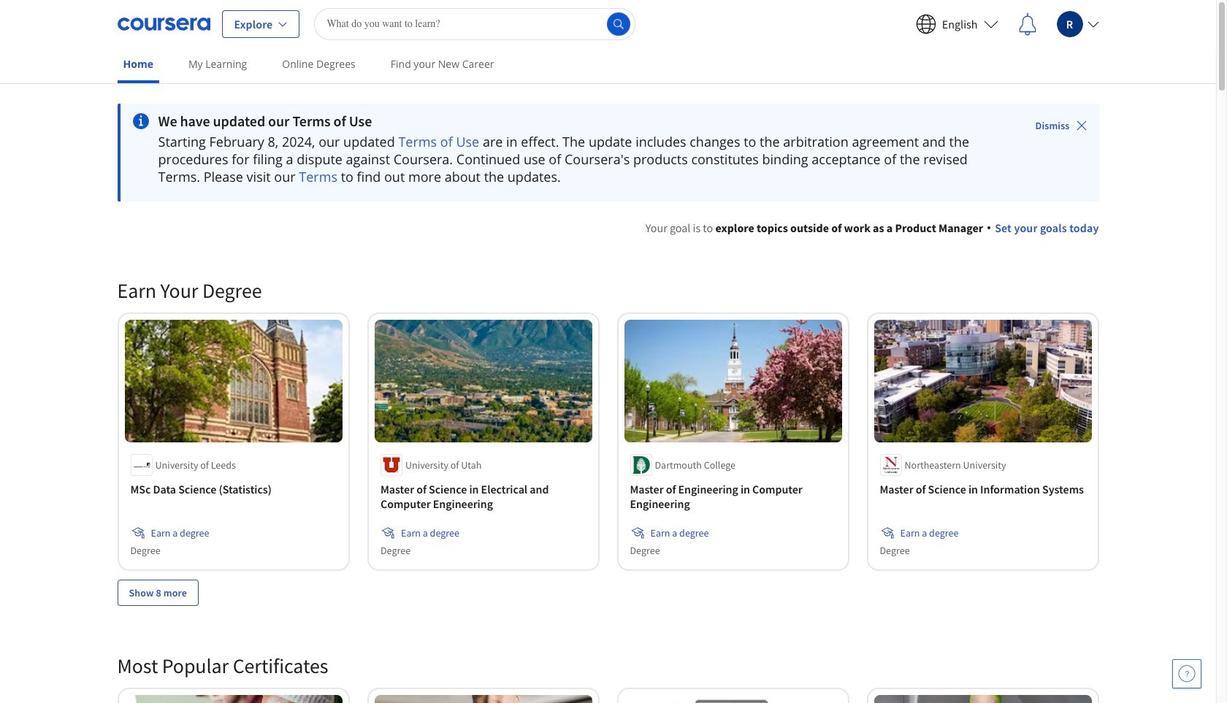 Task type: locate. For each thing, give the bounding box(es) containing it.
coursera image
[[117, 12, 210, 35]]

None search field
[[314, 8, 636, 40]]

main content
[[0, 85, 1216, 703]]

What do you want to learn? text field
[[314, 8, 636, 40]]

most popular certificates collection element
[[108, 629, 1108, 703]]



Task type: vqa. For each thing, say whether or not it's contained in the screenshot.
Coursera IMAGE
yes



Task type: describe. For each thing, give the bounding box(es) containing it.
earn your degree collection element
[[108, 254, 1108, 629]]

help center image
[[1178, 665, 1196, 683]]

information: we have updated our terms of use element
[[158, 112, 995, 130]]



